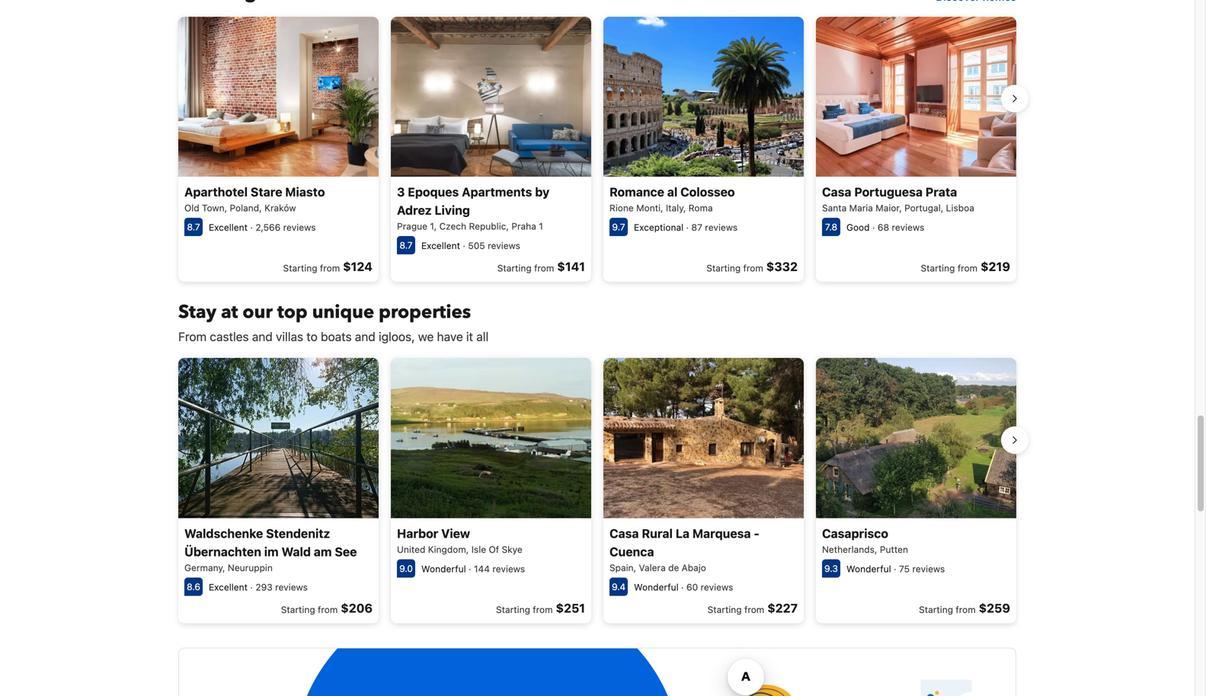 Task type: locate. For each thing, give the bounding box(es) containing it.
wonderful element for united
[[422, 564, 466, 575]]

casaprisco
[[823, 527, 889, 541]]

starting inside starting from $227
[[708, 605, 742, 616]]

from left the $259
[[956, 605, 976, 616]]

prata
[[926, 185, 958, 200]]

exceptional
[[634, 222, 684, 233]]

wonderful element down valera
[[634, 583, 679, 593]]

starting inside starting from $219
[[921, 263, 956, 274]]

lisboa
[[947, 203, 975, 214]]

reviews for la
[[701, 583, 734, 593]]

1 region from the top
[[166, 11, 1029, 288]]

· left 144
[[469, 564, 472, 575]]

excellent element for wald
[[209, 583, 248, 593]]

reviews for apartments
[[488, 241, 521, 251]]

starting for $332
[[707, 263, 741, 274]]

colosseo
[[681, 185, 735, 200]]

starting down wonderful · 60 reviews
[[708, 605, 742, 616]]

$251
[[556, 602, 585, 616]]

68
[[878, 222, 890, 233]]

to
[[307, 330, 318, 344]]

reviews for übernachten
[[275, 583, 308, 593]]

from inside starting from $219
[[958, 263, 978, 274]]

8.7 element for adrez
[[397, 236, 415, 255]]

0 horizontal spatial 8.7 element
[[184, 218, 203, 236]]

casa portuguesa prata santa maria maior, portugal, lisboa
[[823, 185, 975, 214]]

czech
[[440, 221, 467, 232]]

8.7 element down old
[[184, 218, 203, 236]]

excellent element down the neuruppin
[[209, 583, 248, 593]]

wonderful down the kingdom,
[[422, 564, 466, 575]]

from for $206
[[318, 605, 338, 616]]

adrez
[[397, 203, 432, 218]]

casa
[[823, 185, 852, 200], [610, 527, 639, 541]]

have
[[437, 330, 463, 344]]

1 horizontal spatial casa
[[823, 185, 852, 200]]

neuruppin
[[228, 563, 273, 574]]

0 horizontal spatial wonderful element
[[422, 564, 466, 575]]

excellent element down 1,
[[422, 241, 460, 251]]

starting from $141
[[498, 260, 585, 274]]

reviews
[[283, 222, 316, 233], [705, 222, 738, 233], [892, 222, 925, 233], [488, 241, 521, 251], [493, 564, 525, 575], [913, 564, 946, 575], [275, 583, 308, 593], [701, 583, 734, 593]]

castles
[[210, 330, 249, 344]]

· left 505
[[463, 241, 466, 251]]

starting down excellent · 293 reviews
[[281, 605, 315, 616]]

starting left $219
[[921, 263, 956, 274]]

starting for $259
[[919, 605, 954, 616]]

0 vertical spatial region
[[166, 11, 1029, 288]]

top
[[277, 300, 308, 325]]

2,566
[[256, 222, 281, 233]]

0 horizontal spatial and
[[252, 330, 273, 344]]

· for netherlands,
[[894, 564, 897, 575]]

starting from $332
[[707, 260, 798, 274]]

excellent
[[209, 222, 248, 233], [422, 241, 460, 251], [209, 583, 248, 593]]

good
[[847, 222, 870, 233]]

1 vertical spatial region
[[166, 352, 1029, 630]]

marquesa
[[693, 527, 751, 541]]

wonderful for united
[[422, 564, 466, 575]]

romance
[[610, 185, 665, 200]]

excellent down town,
[[209, 222, 248, 233]]

excellent element down town,
[[209, 222, 248, 233]]

1 vertical spatial excellent
[[422, 241, 460, 251]]

2 region from the top
[[166, 352, 1029, 630]]

1 horizontal spatial wonderful
[[634, 583, 679, 593]]

from inside starting from $227
[[745, 605, 765, 616]]

starting down wonderful · 75 reviews
[[919, 605, 954, 616]]

· left 68
[[873, 222, 876, 233]]

from inside starting from $332
[[744, 263, 764, 274]]

1 vertical spatial excellent element
[[422, 241, 460, 251]]

apartments
[[462, 185, 532, 200]]

casa up cuenca
[[610, 527, 639, 541]]

8.7 down prague
[[400, 240, 413, 251]]

casa rural la marquesa - cuenca spain, valera de abajo
[[610, 527, 760, 574]]

casa up 'santa'
[[823, 185, 852, 200]]

3 epoques apartments by adrez living prague 1, czech republic, praha 1
[[397, 185, 550, 232]]

our
[[243, 300, 273, 325]]

2 vertical spatial excellent element
[[209, 583, 248, 593]]

poland,
[[230, 203, 262, 214]]

reviews right 75
[[913, 564, 946, 575]]

skye
[[502, 545, 523, 555]]

from for $251
[[533, 605, 553, 616]]

al
[[668, 185, 678, 200]]

144
[[474, 564, 490, 575]]

starting for $251
[[496, 605, 531, 616]]

2 vertical spatial excellent
[[209, 583, 248, 593]]

excellent down 1,
[[422, 241, 460, 251]]

starting from $219
[[921, 260, 1011, 274]]

starting down wonderful · 144 reviews
[[496, 605, 531, 616]]

3
[[397, 185, 405, 200]]

region containing aparthotel stare miasto
[[166, 11, 1029, 288]]

reviews right 60 on the bottom right of page
[[701, 583, 734, 593]]

wonderful element down the kingdom,
[[422, 564, 466, 575]]

cuenca
[[610, 545, 655, 560]]

excellent element for adrez
[[422, 241, 460, 251]]

casa for casa portuguesa prata
[[823, 185, 852, 200]]

2 horizontal spatial wonderful
[[847, 564, 892, 575]]

9.7 element
[[610, 218, 628, 236]]

· left 75
[[894, 564, 897, 575]]

$141
[[558, 260, 585, 274]]

· left 60 on the bottom right of page
[[682, 583, 684, 593]]

igloos,
[[379, 330, 415, 344]]

1
[[539, 221, 543, 232]]

from
[[320, 263, 340, 274], [534, 263, 554, 274], [744, 263, 764, 274], [958, 263, 978, 274], [318, 605, 338, 616], [533, 605, 553, 616], [745, 605, 765, 616], [956, 605, 976, 616]]

from left $206
[[318, 605, 338, 616]]

properties
[[379, 300, 471, 325]]

reviews right 293
[[275, 583, 308, 593]]

reviews for colosseo
[[705, 222, 738, 233]]

8.7 element
[[184, 218, 203, 236], [397, 236, 415, 255]]

1 horizontal spatial wonderful element
[[634, 583, 679, 593]]

wonderful down valera
[[634, 583, 679, 593]]

from for $259
[[956, 605, 976, 616]]

starting inside starting from $141
[[498, 263, 532, 274]]

starting
[[283, 263, 318, 274], [498, 263, 532, 274], [707, 263, 741, 274], [921, 263, 956, 274], [281, 605, 315, 616], [496, 605, 531, 616], [708, 605, 742, 616], [919, 605, 954, 616]]

1 vertical spatial casa
[[610, 527, 639, 541]]

1 vertical spatial 8.7
[[400, 240, 413, 251]]

8.7 element for town,
[[184, 218, 203, 236]]

romance al colosseo rione monti, italy, roma
[[610, 185, 735, 214]]

boats
[[321, 330, 352, 344]]

starting from $259
[[919, 602, 1011, 616]]

wonderful element down 'netherlands,'
[[847, 564, 892, 575]]

0 horizontal spatial 8.7
[[187, 222, 200, 233]]

from left $219
[[958, 263, 978, 274]]

from inside starting from $259
[[956, 605, 976, 616]]

· left 2,566
[[250, 222, 253, 233]]

aparthotel stare miasto old town, poland, kraków
[[184, 185, 325, 214]]

8.7 for town,
[[187, 222, 200, 233]]

· for al
[[687, 222, 689, 233]]

excellent · 2,566 reviews
[[209, 222, 316, 233]]

from left $141
[[534, 263, 554, 274]]

harbor
[[397, 527, 439, 541]]

2 horizontal spatial wonderful element
[[847, 564, 892, 575]]

starting from $206
[[281, 602, 373, 616]]

excellent down the neuruppin
[[209, 583, 248, 593]]

starting inside starting from $259
[[919, 605, 954, 616]]

from left $332
[[744, 263, 764, 274]]

from for $141
[[534, 263, 554, 274]]

from left $251
[[533, 605, 553, 616]]

starting inside starting from $124
[[283, 263, 318, 274]]

wonderful down 'netherlands,'
[[847, 564, 892, 575]]

reviews for putten
[[913, 564, 946, 575]]

reviews right 87
[[705, 222, 738, 233]]

united
[[397, 545, 426, 555]]

casa inside the casa portuguesa prata santa maria maior, portugal, lisboa
[[823, 185, 852, 200]]

9.4
[[612, 582, 626, 593]]

from inside starting from $206
[[318, 605, 338, 616]]

maior,
[[876, 203, 902, 214]]

starting up top
[[283, 263, 318, 274]]

reviews down the skye
[[493, 564, 525, 575]]

0 vertical spatial excellent element
[[209, 222, 248, 233]]

from inside starting from $124
[[320, 263, 340, 274]]

excellent element
[[209, 222, 248, 233], [422, 241, 460, 251], [209, 583, 248, 593]]

prague
[[397, 221, 428, 232]]

town,
[[202, 203, 227, 214]]

starting inside starting from $332
[[707, 263, 741, 274]]

9.7
[[613, 222, 626, 233]]

starting down praha
[[498, 263, 532, 274]]

im
[[264, 545, 279, 560]]

starting down exceptional · 87 reviews
[[707, 263, 741, 274]]

1 horizontal spatial 8.7 element
[[397, 236, 415, 255]]

we
[[418, 330, 434, 344]]

of
[[489, 545, 499, 555]]

stay
[[178, 300, 217, 325]]

8.7 element down prague
[[397, 236, 415, 255]]

· left 87
[[687, 222, 689, 233]]

2 and from the left
[[355, 330, 376, 344]]

505
[[468, 241, 485, 251]]

from left $124
[[320, 263, 340, 274]]

8.7
[[187, 222, 200, 233], [400, 240, 413, 251]]

excellent element for town,
[[209, 222, 248, 233]]

wonderful
[[422, 564, 466, 575], [847, 564, 892, 575], [634, 583, 679, 593]]

starting for $219
[[921, 263, 956, 274]]

kingdom,
[[428, 545, 469, 555]]

from left $227
[[745, 605, 765, 616]]

good element
[[847, 222, 870, 233]]

reviews for united
[[493, 564, 525, 575]]

reviews right 68
[[892, 222, 925, 233]]

villas
[[276, 330, 303, 344]]

all
[[477, 330, 489, 344]]

0 horizontal spatial wonderful
[[422, 564, 466, 575]]

region
[[166, 11, 1029, 288], [166, 352, 1029, 630]]

starting for $141
[[498, 263, 532, 274]]

8.7 down old
[[187, 222, 200, 233]]

0 vertical spatial 8.7
[[187, 222, 200, 233]]

from inside starting from $141
[[534, 263, 554, 274]]

0 horizontal spatial casa
[[610, 527, 639, 541]]

· for stendenitz
[[250, 583, 253, 593]]

1 and from the left
[[252, 330, 273, 344]]

wald
[[282, 545, 311, 560]]

abajo
[[682, 563, 707, 574]]

and down our
[[252, 330, 273, 344]]

1 horizontal spatial and
[[355, 330, 376, 344]]

1 horizontal spatial 8.7
[[400, 240, 413, 251]]

· left 293
[[250, 583, 253, 593]]

7.8 element
[[823, 218, 841, 236]]

starting inside starting from $251
[[496, 605, 531, 616]]

putten
[[880, 545, 909, 555]]

from inside starting from $251
[[533, 605, 553, 616]]

casa inside casa rural la marquesa - cuenca spain, valera de abajo
[[610, 527, 639, 541]]

roma
[[689, 203, 713, 214]]

and
[[252, 330, 273, 344], [355, 330, 376, 344]]

0 vertical spatial casa
[[823, 185, 852, 200]]

$259
[[979, 602, 1011, 616]]

excellent · 293 reviews
[[209, 583, 308, 593]]

praha
[[512, 221, 537, 232]]

from for $227
[[745, 605, 765, 616]]

wonderful element
[[422, 564, 466, 575], [847, 564, 892, 575], [634, 583, 679, 593]]

reviews down republic,
[[488, 241, 521, 251]]

0 vertical spatial excellent
[[209, 222, 248, 233]]

reviews down kraków
[[283, 222, 316, 233]]

8.6 element
[[184, 578, 203, 597]]

7.8
[[826, 222, 838, 233]]

starting inside starting from $206
[[281, 605, 315, 616]]

and right boats
[[355, 330, 376, 344]]



Task type: vqa. For each thing, say whether or not it's contained in the screenshot.


Task type: describe. For each thing, give the bounding box(es) containing it.
$332
[[767, 260, 798, 274]]

am
[[314, 545, 332, 560]]

waldschenke stendenitz übernachten im wald am see germany, neuruppin
[[184, 527, 357, 574]]

see
[[335, 545, 357, 560]]

60
[[687, 583, 698, 593]]

wonderful for la
[[634, 583, 679, 593]]

harbor view united kingdom, isle of skye
[[397, 527, 523, 555]]

excellent · 505 reviews
[[422, 241, 521, 251]]

la
[[676, 527, 690, 541]]

casaprisco netherlands, putten
[[823, 527, 909, 555]]

from for $124
[[320, 263, 340, 274]]

übernachten
[[184, 545, 261, 560]]

starting for $206
[[281, 605, 315, 616]]

santa
[[823, 203, 847, 214]]

valera
[[639, 563, 666, 574]]

wonderful · 60 reviews
[[634, 583, 734, 593]]

excellent for town,
[[209, 222, 248, 233]]

exceptional element
[[634, 222, 684, 233]]

maria
[[850, 203, 874, 214]]

aparthotel
[[184, 185, 248, 200]]

$124
[[343, 260, 373, 274]]

starting from $124
[[283, 260, 373, 274]]

excellent for adrez
[[422, 241, 460, 251]]

wonderful · 75 reviews
[[847, 564, 946, 575]]

excellent for wald
[[209, 583, 248, 593]]

by
[[535, 185, 550, 200]]

living
[[435, 203, 470, 218]]

9.0 element
[[397, 560, 415, 578]]

9.3 element
[[823, 560, 841, 578]]

waldschenke
[[184, 527, 263, 541]]

de
[[669, 563, 680, 574]]

· for epoques
[[463, 241, 466, 251]]

wonderful element for la
[[634, 583, 679, 593]]

8.6
[[187, 582, 200, 593]]

stendenitz
[[266, 527, 330, 541]]

region containing waldschenke stendenitz übernachten im wald am see
[[166, 352, 1029, 630]]

from for $332
[[744, 263, 764, 274]]

1,
[[430, 221, 437, 232]]

epoques
[[408, 185, 459, 200]]

· for stare
[[250, 222, 253, 233]]

portugal,
[[905, 203, 944, 214]]

$227
[[768, 602, 798, 616]]

kraków
[[265, 203, 296, 214]]

spain,
[[610, 563, 637, 574]]

netherlands,
[[823, 545, 878, 555]]

wonderful for putten
[[847, 564, 892, 575]]

stare
[[251, 185, 282, 200]]

293
[[256, 583, 273, 593]]

$219
[[981, 260, 1011, 274]]

· for view
[[469, 564, 472, 575]]

rural
[[642, 527, 673, 541]]

75
[[900, 564, 910, 575]]

starting from $227
[[708, 602, 798, 616]]

9.4 element
[[610, 578, 628, 597]]

at
[[221, 300, 238, 325]]

8.7 for adrez
[[400, 240, 413, 251]]

· for portuguesa
[[873, 222, 876, 233]]

stay at our top unique properties from castles and villas to boats and igloos, we have it all
[[178, 300, 489, 344]]

old
[[184, 203, 199, 214]]

from for $219
[[958, 263, 978, 274]]

good · 68 reviews
[[847, 222, 925, 233]]

casa for casa rural la marquesa - cuenca
[[610, 527, 639, 541]]

view
[[442, 527, 470, 541]]

rione
[[610, 203, 634, 214]]

starting from $251
[[496, 602, 585, 616]]

-
[[754, 527, 760, 541]]

wonderful · 144 reviews
[[422, 564, 525, 575]]

it
[[466, 330, 473, 344]]

· for rural
[[682, 583, 684, 593]]

87
[[692, 222, 703, 233]]

starting for $124
[[283, 263, 318, 274]]

isle
[[472, 545, 486, 555]]

monti,
[[637, 203, 664, 214]]

starting for $227
[[708, 605, 742, 616]]

unique
[[312, 300, 374, 325]]

9.0
[[400, 564, 413, 575]]

republic,
[[469, 221, 509, 232]]

from
[[178, 330, 207, 344]]

reviews for prata
[[892, 222, 925, 233]]

wonderful element for putten
[[847, 564, 892, 575]]

$206
[[341, 602, 373, 616]]

reviews for miasto
[[283, 222, 316, 233]]



